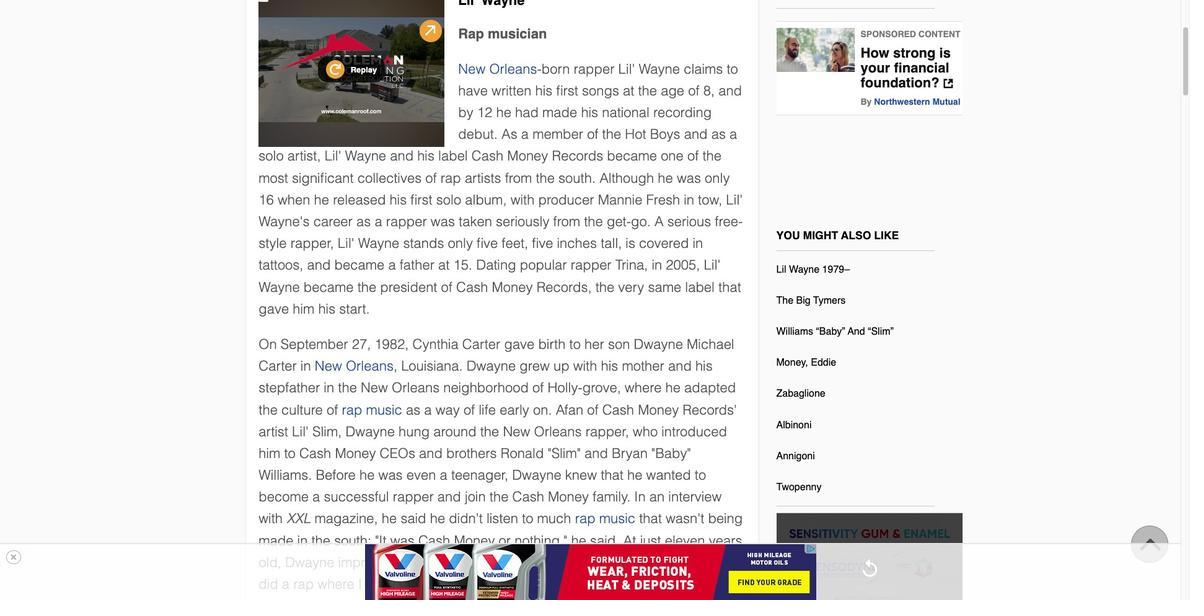 Task type: vqa. For each thing, say whether or not it's contained in the screenshot.
bottommost New Orleans link
yes



Task type: describe. For each thing, give the bounding box(es) containing it.
2 horizontal spatial as
[[712, 127, 726, 142]]

0 horizontal spatial from
[[505, 170, 532, 186]]

money down nothing,"
[[519, 555, 560, 570]]

get-
[[607, 214, 631, 229]]

louisiana.
[[401, 358, 463, 374]]

how
[[861, 45, 890, 61]]

being
[[708, 511, 743, 527]]

tattoos,
[[259, 258, 303, 273]]

1979–
[[822, 264, 850, 275]]

musician
[[488, 26, 547, 41]]

written
[[492, 83, 532, 99]]

the left get-
[[584, 214, 603, 229]]

said.
[[590, 533, 620, 548]]

his inside the that wasn't being made in the south; "it was cash money or nothing," he said. at just eleven years old, dwayne impressed the ceos of cash money by showing off his talent. "i did a rap where i spelled out my hood, holly-grove and they gave me a card. you know, you give a child a card, he ain't never stop callin' that number,
[[656, 555, 673, 570]]

in inside , louisiana. dwayne grew up with his mother and his stepfather in the new orleans neighborhood of holly-grove, where he adapted the culture of
[[324, 380, 334, 396]]

wayne up age
[[639, 61, 680, 77]]

released
[[333, 192, 386, 208]]

his up grove,
[[601, 358, 618, 374]]

successful
[[324, 489, 389, 505]]

money down as at top left
[[507, 148, 548, 164]]

gave inside on september 27, 1982, cynthia carter gave birth to her son dwayne michael carter in
[[504, 337, 535, 352]]

rap right culture
[[342, 402, 362, 418]]

holly- inside the that wasn't being made in the south; "it was cash money or nothing," he said. at just eleven years old, dwayne impressed the ceos of cash money by showing off his talent. "i did a rap where i spelled out my hood, holly-grove and they gave me a card. you know, you give a child a card, he ain't never stop callin' that number,
[[498, 577, 533, 592]]

card.
[[696, 577, 728, 592]]

the up rap music
[[338, 380, 357, 396]]

0 vertical spatial advertisement region
[[259, 0, 445, 147]]

money down dating
[[492, 279, 533, 295]]

teenager,
[[451, 468, 508, 483]]

brothers
[[446, 446, 497, 461]]

of up records
[[587, 127, 599, 142]]

gave inside the that wasn't being made in the south; "it was cash money or nothing," he said. at just eleven years old, dwayne impressed the ceos of cash money by showing off his talent. "i did a rap where i spelled out my hood, holly-grove and they gave me a card. you know, you give a child a card, he ain't never stop callin' that number,
[[628, 577, 658, 592]]

williams "baby" and "slim" link
[[777, 321, 894, 347]]

wayne left stands
[[358, 236, 399, 251]]

wayne down tattoos,
[[259, 279, 300, 295]]

his up the collectives
[[417, 148, 435, 164]]

he right 'said'
[[430, 511, 445, 527]]

on september 27, 1982, cynthia carter gave birth to her son dwayne michael carter in
[[259, 337, 735, 374]]

birth
[[538, 337, 566, 352]]

the up artist
[[259, 402, 278, 418]]

and up the collectives
[[390, 148, 414, 164]]

in down 'covered'
[[652, 258, 662, 273]]

wayne up the collectives
[[345, 148, 386, 164]]

the left hot
[[602, 127, 621, 142]]

dwayne down the ronald
[[512, 468, 561, 483]]

his left start.
[[318, 301, 336, 317]]

big
[[796, 295, 811, 306]]

27,
[[352, 337, 371, 352]]

and right 8,
[[719, 83, 742, 99]]

and up knew
[[585, 446, 608, 461]]

money, eddie link
[[777, 352, 836, 378]]

ceos inside as a way of life early on. afan of cash money records' artist lil' slim, dwayne hung around the new orleans rapper, who introduced him to cash money ceos and brothers ronald "slim" and bryan "baby" williams. before he was even a teenager, dwayne knew that he wanted to become a successful rapper and join the cash money family. in an interview with
[[380, 446, 415, 461]]

he up "it
[[382, 511, 397, 527]]

1 vertical spatial solo
[[436, 192, 461, 208]]

hood,
[[459, 577, 494, 592]]

was up stands
[[431, 214, 455, 229]]

he left said.
[[571, 533, 587, 548]]

magazine,
[[315, 511, 378, 527]]

child
[[391, 598, 420, 600]]

of right president
[[441, 279, 453, 295]]

in
[[634, 489, 646, 505]]

that inside -born rapper lil' wayne claims to have written his first songs at the age of 8, and by 12 he had made his national recording debut. as a member of the hot boys and as a solo artist, lil' wayne and his label cash money records became one of the most significant collectives of rap artists from the south. although he was only 16 when he released his first solo album, with producer mannie fresh in tow, lil' wayne's career as a rapper was taken seriously from the get-go. a serious free- style rapper, lil' wayne stands only five feet, five inches tall, is covered in tattoos, and became a father at 15. dating popular rapper trina, in 2005, lil' wayne became the president of cash money records, the very same label that gave him his start.
[[719, 279, 741, 295]]

new orleans for the left new orleans link
[[315, 358, 394, 374]]

and up xxl magazine, he said he didn't listen to much rap music
[[438, 489, 461, 505]]

rapper, inside as a way of life early on. afan of cash money records' artist lil' slim, dwayne hung around the new orleans rapper, who introduced him to cash money ceos and brothers ronald "slim" and bryan "baby" williams. before he was even a teenager, dwayne knew that he wanted to become a successful rapper and join the cash money family. in an interview with
[[586, 424, 629, 439]]

grove,
[[583, 380, 621, 396]]

that right callin'
[[625, 598, 648, 600]]

money up 'who'
[[638, 402, 679, 418]]

of down grew
[[533, 380, 544, 396]]

a
[[655, 214, 664, 229]]

recording
[[653, 105, 712, 120]]

showing
[[583, 555, 633, 570]]

1 horizontal spatial rap music link
[[575, 511, 636, 527]]

was down one
[[677, 170, 701, 186]]

go.
[[631, 214, 651, 229]]

ain't
[[490, 598, 515, 600]]

in left tow,
[[684, 192, 694, 208]]

one
[[661, 148, 684, 164]]

cash down 15.
[[456, 279, 488, 295]]

of up slim,
[[327, 402, 338, 418]]

xxl
[[287, 511, 311, 527]]

holly- inside , louisiana. dwayne grew up with his mother and his stepfather in the new orleans neighborhood of holly-grove, where he adapted the culture of
[[548, 380, 583, 396]]

cash down 'said'
[[418, 533, 450, 548]]

old,
[[259, 555, 281, 570]]

up
[[554, 358, 570, 374]]

rap musician
[[458, 26, 547, 41]]

eddie
[[811, 357, 836, 368]]

you might also like
[[777, 228, 899, 242]]

mother
[[622, 358, 665, 374]]

interview
[[668, 489, 722, 505]]

his down the collectives
[[390, 192, 407, 208]]

money,
[[777, 357, 808, 368]]

introduced
[[662, 424, 727, 439]]

the down life at bottom
[[480, 424, 499, 439]]

rapper inside as a way of life early on. afan of cash money records' artist lil' slim, dwayne hung around the new orleans rapper, who introduced him to cash money ceos and brothers ronald "slim" and bryan "baby" williams. before he was even a teenager, dwayne knew that he wanted to become a successful rapper and join the cash money family. in an interview with
[[393, 489, 434, 505]]

he up fresh
[[658, 170, 673, 186]]

give
[[350, 598, 376, 600]]

with inside -born rapper lil' wayne claims to have written his first songs at the age of 8, and by 12 he had made his national recording debut. as a member of the hot boys and as a solo artist, lil' wayne and his label cash money records became one of the most significant collectives of rap artists from the south. although he was only 16 when he released his first solo album, with producer mannie fresh in tow, lil' wayne's career as a rapper was taken seriously from the get-go. a serious free- style rapper, lil' wayne stands only five feet, five inches tall, is covered in tattoos, and became a father at 15. dating popular rapper trina, in 2005, lil' wayne became the president of cash money records, the very same label that gave him his start.
[[511, 192, 535, 208]]

and down recording
[[684, 127, 708, 142]]

dating
[[476, 258, 516, 273]]

start.
[[339, 301, 370, 317]]

1982,
[[375, 337, 409, 352]]

free-
[[715, 214, 743, 229]]

in inside on september 27, 1982, cynthia carter gave birth to her son dwayne michael carter in
[[301, 358, 311, 374]]

tall,
[[601, 236, 622, 251]]

grew
[[520, 358, 550, 374]]

rap up said.
[[575, 511, 596, 527]]

wayne's
[[259, 214, 310, 229]]

albinoni link
[[777, 415, 812, 441]]

of right afan
[[587, 402, 599, 418]]

become
[[259, 489, 309, 505]]

the up start.
[[358, 279, 376, 295]]

and inside the that wasn't being made in the south; "it was cash money or nothing," he said. at just eleven years old, dwayne impressed the ceos of cash money by showing off his talent. "i did a rap where i spelled out my hood, holly-grove and they gave me a card. you know, you give a child a card, he ain't never stop callin' that number,
[[571, 577, 595, 592]]

1 vertical spatial label
[[685, 279, 715, 295]]

artist,
[[288, 148, 321, 164]]

life
[[479, 402, 496, 418]]

0 horizontal spatial label
[[438, 148, 468, 164]]

callin'
[[587, 598, 621, 600]]

cash down or
[[483, 555, 515, 570]]

and up even
[[419, 446, 443, 461]]

15.
[[454, 258, 473, 273]]

family.
[[593, 489, 631, 505]]

money, eddie
[[777, 357, 836, 368]]

lil wayne 1979– link
[[777, 259, 850, 285]]

the up out
[[406, 555, 425, 570]]

slim,
[[313, 424, 342, 439]]

new orleans for top new orleans link
[[458, 61, 537, 77]]

out
[[414, 577, 433, 592]]

orleans down "27," on the left bottom of page
[[346, 358, 394, 374]]

where inside the that wasn't being made in the south; "it was cash money or nothing," he said. at just eleven years old, dwayne impressed the ceos of cash money by showing off his talent. "i did a rap where i spelled out my hood, holly-grove and they gave me a card. you know, you give a child a card, he ain't never stop callin' that number,
[[318, 577, 354, 592]]

orleans inside as a way of life early on. afan of cash money records' artist lil' slim, dwayne hung around the new orleans rapper, who introduced him to cash money ceos and brothers ronald "slim" and bryan "baby" williams. before he was even a teenager, dwayne knew that he wanted to become a successful rapper and join the cash money family. in an interview with
[[534, 424, 582, 439]]

as inside as a way of life early on. afan of cash money records' artist lil' slim, dwayne hung around the new orleans rapper, who introduced him to cash money ceos and brothers ronald "slim" and bryan "baby" williams. before he was even a teenager, dwayne knew that he wanted to become a successful rapper and join the cash money family. in an interview with
[[406, 402, 420, 418]]

his down songs
[[581, 105, 598, 120]]

i
[[358, 577, 362, 592]]

covered
[[639, 236, 689, 251]]

mannie
[[598, 192, 643, 208]]

of left life at bottom
[[464, 402, 475, 418]]

2 five from the left
[[532, 236, 553, 251]]

0 vertical spatial music
[[366, 402, 402, 418]]

gave inside -born rapper lil' wayne claims to have written his first songs at the age of 8, and by 12 he had made his national recording debut. as a member of the hot boys and as a solo artist, lil' wayne and his label cash money records became one of the most significant collectives of rap artists from the south. although he was only 16 when he released his first solo album, with producer mannie fresh in tow, lil' wayne's career as a rapper was taken seriously from the get-go. a serious free- style rapper, lil' wayne stands only five feet, five inches tall, is covered in tattoos, and became a father at 15. dating popular rapper trina, in 2005, lil' wayne became the president of cash money records, the very same label that gave him his start.
[[259, 301, 289, 317]]

records
[[552, 148, 603, 164]]

before
[[316, 468, 356, 483]]

he down significant on the left top
[[314, 192, 329, 208]]

"slim"
[[868, 326, 894, 337]]

although
[[600, 170, 654, 186]]

stepfather
[[259, 380, 320, 396]]

on.
[[533, 402, 552, 418]]

artist
[[259, 424, 288, 439]]

lil' inside as a way of life early on. afan of cash money records' artist lil' slim, dwayne hung around the new orleans rapper, who introduced him to cash money ceos and brothers ronald "slim" and bryan "baby" williams. before he was even a teenager, dwayne knew that he wanted to become a successful rapper and join the cash money family. in an interview with
[[292, 424, 309, 439]]

fresh
[[646, 192, 680, 208]]

cash up listen
[[512, 489, 544, 505]]

twopenny
[[777, 482, 822, 493]]

0 vertical spatial solo
[[259, 148, 284, 164]]

age
[[661, 83, 685, 99]]

lil' down career
[[338, 236, 354, 251]]

0 vertical spatial rap music link
[[342, 402, 402, 418]]

lil' right 2005, at the right
[[704, 258, 721, 273]]

lil' up songs
[[619, 61, 635, 77]]

to inside -born rapper lil' wayne claims to have written his first songs at the age of 8, and by 12 he had made his national recording debut. as a member of the hot boys and as a solo artist, lil' wayne and his label cash money records became one of the most significant collectives of rap artists from the south. although he was only 16 when he released his first solo album, with producer mannie fresh in tow, lil' wayne's career as a rapper was taken seriously from the get-go. a serious free- style rapper, lil' wayne stands only five feet, five inches tall, is covered in tattoos, and became a father at 15. dating popular rapper trina, in 2005, lil' wayne became the president of cash money records, the very same label that gave him his start.
[[727, 61, 738, 77]]

cash down slim,
[[299, 446, 331, 461]]

1 horizontal spatial from
[[553, 214, 580, 229]]

1 vertical spatial at
[[438, 258, 450, 273]]

1 vertical spatial as
[[357, 214, 371, 229]]

they
[[598, 577, 624, 592]]

that wasn't being made in the south; "it was cash money or nothing," he said. at just eleven years old, dwayne impressed the ceos of cash money by showing off his talent. "i did a rap where i spelled out my hood, holly-grove and they gave me a card. you know, you give a child a card, he ain't never stop callin' that number,
[[259, 511, 743, 600]]

you inside the that wasn't being made in the south; "it was cash money or nothing," he said. at just eleven years old, dwayne impressed the ceos of cash money by showing off his talent. "i did a rap where i spelled out my hood, holly-grove and they gave me a card. you know, you give a child a card, he ain't never stop callin' that number,
[[259, 598, 282, 600]]

he up the successful
[[360, 468, 375, 483]]

dwayne down rap music
[[346, 424, 395, 439]]

he down bryan
[[627, 468, 643, 483]]

years
[[709, 533, 742, 548]]

knew
[[565, 468, 597, 483]]

with inside as a way of life early on. afan of cash money records' artist lil' slim, dwayne hung around the new orleans rapper, who introduced him to cash money ceos and brothers ronald "slim" and bryan "baby" williams. before he was even a teenager, dwayne knew that he wanted to become a successful rapper and join the cash money family. in an interview with
[[259, 511, 283, 527]]

rap inside -born rapper lil' wayne claims to have written his first songs at the age of 8, and by 12 he had made his national recording debut. as a member of the hot boys and as a solo artist, lil' wayne and his label cash money records became one of the most significant collectives of rap artists from the south. although he was only 16 when he released his first solo album, with producer mannie fresh in tow, lil' wayne's career as a rapper was taken seriously from the get-go. a serious free- style rapper, lil' wayne stands only five feet, five inches tall, is covered in tattoos, and became a father at 15. dating popular rapper trina, in 2005, lil' wayne became the president of cash money records, the very same label that gave him his start.
[[441, 170, 461, 186]]

the up producer
[[536, 170, 555, 186]]

of left 8,
[[688, 83, 700, 99]]

collectives
[[358, 170, 422, 186]]

1 vertical spatial carter
[[259, 358, 297, 374]]

his down -
[[535, 83, 553, 99]]

in down serious at the right of page
[[693, 236, 703, 251]]

him inside as a way of life early on. afan of cash money records' artist lil' slim, dwayne hung around the new orleans rapper, who introduced him to cash money ceos and brothers ronald "slim" and bryan "baby" williams. before he was even a teenager, dwayne knew that he wanted to become a successful rapper and join the cash money family. in an interview with
[[259, 446, 280, 461]]

was inside as a way of life early on. afan of cash money records' artist lil' slim, dwayne hung around the new orleans rapper, who introduced him to cash money ceos and brothers ronald "slim" and bryan "baby" williams. before he was even a teenager, dwayne knew that he wanted to become a successful rapper and join the cash money family. in an interview with
[[379, 468, 403, 483]]

money down knew
[[548, 489, 589, 505]]

the up listen
[[490, 489, 509, 505]]

new inside , louisiana. dwayne grew up with his mother and his stepfather in the new orleans neighborhood of holly-grove, where he adapted the culture of
[[361, 380, 388, 396]]

to up williams.
[[284, 446, 296, 461]]

orleans inside , louisiana. dwayne grew up with his mother and his stepfather in the new orleans neighborhood of holly-grove, where he adapted the culture of
[[392, 380, 440, 396]]

afan
[[556, 402, 583, 418]]

-
[[537, 61, 542, 77]]

0 horizontal spatial new orleans link
[[315, 358, 394, 374]]

cash down grove,
[[602, 402, 634, 418]]

he down hood,
[[471, 598, 486, 600]]

hung
[[399, 424, 430, 439]]



Task type: locate. For each thing, give the bounding box(es) containing it.
taken
[[459, 214, 492, 229]]

him
[[293, 301, 315, 317], [259, 446, 280, 461]]

and inside , louisiana. dwayne grew up with his mother and his stepfather in the new orleans neighborhood of holly-grove, where he adapted the culture of
[[668, 358, 692, 374]]

might
[[803, 228, 838, 242]]

where inside , louisiana. dwayne grew up with his mother and his stepfather in the new orleans neighborhood of holly-grove, where he adapted the culture of
[[625, 380, 662, 396]]

him up september
[[293, 301, 315, 317]]

music down family.
[[599, 511, 636, 527]]

carter down on
[[259, 358, 297, 374]]

tymers
[[813, 295, 846, 306]]

he
[[496, 105, 511, 120], [658, 170, 673, 186], [314, 192, 329, 208], [666, 380, 681, 396], [360, 468, 375, 483], [627, 468, 643, 483], [382, 511, 397, 527], [430, 511, 445, 527], [571, 533, 587, 548], [471, 598, 486, 600]]

1 horizontal spatial is
[[940, 45, 951, 61]]

1 horizontal spatial new orleans link
[[458, 61, 537, 77]]

the left very
[[596, 279, 615, 295]]

1 vertical spatial is
[[626, 236, 636, 251]]

new orleans link down "27," on the left bottom of page
[[315, 358, 394, 374]]

inches
[[557, 236, 597, 251]]

0 horizontal spatial rap music link
[[342, 402, 402, 418]]

rapper up 'said'
[[393, 489, 434, 505]]

new orleans link up written
[[458, 61, 537, 77]]

0 horizontal spatial by
[[458, 105, 474, 120]]

lil' up free-
[[726, 192, 743, 208]]

0 horizontal spatial new orleans
[[315, 358, 394, 374]]

me
[[662, 577, 681, 592]]

"baby"
[[652, 446, 691, 461]]

albinoni
[[777, 420, 812, 431]]

financial
[[894, 60, 950, 75]]

rapper down the inches
[[571, 258, 612, 273]]

most
[[259, 170, 288, 186]]

president
[[380, 279, 437, 295]]

hot
[[625, 127, 646, 142]]

rap music
[[342, 402, 402, 418]]

0 vertical spatial as
[[712, 127, 726, 142]]

1 vertical spatial new orleans link
[[315, 358, 394, 374]]

cynthia
[[413, 337, 459, 352]]

like
[[874, 228, 899, 242]]

and left "slim" on the bottom of page
[[848, 326, 865, 337]]

ceos down hung
[[380, 446, 415, 461]]

son
[[608, 337, 630, 352]]

that up family.
[[601, 468, 624, 483]]

1 horizontal spatial new orleans
[[458, 61, 537, 77]]

wayne right lil
[[789, 264, 820, 275]]

lil' up significant on the left top
[[325, 148, 341, 164]]

music up hung
[[366, 402, 402, 418]]

was inside the that wasn't being made in the south; "it was cash money or nothing," he said. at just eleven years old, dwayne impressed the ceos of cash money by showing off his talent. "i did a rap where i spelled out my hood, holly-grove and they gave me a card. you know, you give a child a card, he ain't never stop callin' that number,
[[390, 533, 415, 548]]

money up before
[[335, 446, 376, 461]]

"it
[[375, 533, 387, 548]]

"i
[[718, 555, 725, 570]]

by inside -born rapper lil' wayne claims to have written his first songs at the age of 8, and by 12 he had made his national recording debut. as a member of the hot boys and as a solo artist, lil' wayne and his label cash money records became one of the most significant collectives of rap artists from the south. although he was only 16 when he released his first solo album, with producer mannie fresh in tow, lil' wayne's career as a rapper was taken seriously from the get-go. a serious free- style rapper, lil' wayne stands only five feet, five inches tall, is covered in tattoos, and became a father at 15. dating popular rapper trina, in 2005, lil' wayne became the president of cash money records, the very same label that gave him his start.
[[458, 105, 474, 120]]

holly- up ain't
[[498, 577, 533, 592]]

0 vertical spatial gave
[[259, 301, 289, 317]]

, louisiana. dwayne grew up with his mother and his stepfather in the new orleans neighborhood of holly-grove, where he adapted the culture of
[[259, 358, 736, 418]]

career
[[314, 214, 353, 229]]

with inside , louisiana. dwayne grew up with his mother and his stepfather in the new orleans neighborhood of holly-grove, where he adapted the culture of
[[573, 358, 597, 374]]

september
[[281, 337, 348, 352]]

0 vertical spatial by
[[458, 105, 474, 120]]

0 horizontal spatial music
[[366, 402, 402, 418]]

ronald
[[501, 446, 544, 461]]

annigoni
[[777, 451, 815, 462]]

1 horizontal spatial music
[[599, 511, 636, 527]]

sponsored
[[861, 29, 916, 39]]

0 horizontal spatial at
[[438, 258, 450, 273]]

to right listen
[[522, 511, 533, 527]]

new inside as a way of life early on. afan of cash money records' artist lil' slim, dwayne hung around the new orleans rapper, who introduced him to cash money ceos and brothers ronald "slim" and bryan "baby" williams. before he was even a teenager, dwayne knew that he wanted to become a successful rapper and join the cash money family. in an interview with
[[503, 424, 530, 439]]

also
[[841, 228, 871, 242]]

made up old,
[[259, 533, 294, 548]]

0 vertical spatial carter
[[462, 337, 501, 352]]

in down september
[[301, 358, 311, 374]]

1 vertical spatial rap music link
[[575, 511, 636, 527]]

dwayne inside on september 27, 1982, cynthia carter gave birth to her son dwayne michael carter in
[[634, 337, 683, 352]]

0 vertical spatial from
[[505, 170, 532, 186]]

0 horizontal spatial solo
[[259, 148, 284, 164]]

1 horizontal spatial rapper,
[[586, 424, 629, 439]]

popular
[[520, 258, 567, 273]]

gave up on
[[259, 301, 289, 317]]

1 vertical spatial where
[[318, 577, 354, 592]]

rap music link
[[342, 402, 402, 418], [575, 511, 636, 527]]

seriously
[[496, 214, 550, 229]]

0 vertical spatial at
[[623, 83, 634, 99]]

1 horizontal spatial gave
[[504, 337, 535, 352]]

with down her on the bottom of page
[[573, 358, 597, 374]]

0 vertical spatial where
[[625, 380, 662, 396]]

0 vertical spatial made
[[543, 105, 577, 120]]

he left adapted
[[666, 380, 681, 396]]

rap
[[458, 26, 484, 41]]

2 vertical spatial gave
[[628, 577, 658, 592]]

12
[[477, 105, 492, 120]]

off
[[637, 555, 652, 570]]

1 vertical spatial only
[[448, 236, 473, 251]]

you down did
[[259, 598, 282, 600]]

1 vertical spatial by
[[564, 555, 579, 570]]

him inside -born rapper lil' wayne claims to have written his first songs at the age of 8, and by 12 he had made his national recording debut. as a member of the hot boys and as a solo artist, lil' wayne and his label cash money records became one of the most significant collectives of rap artists from the south. although he was only 16 when he released his first solo album, with producer mannie fresh in tow, lil' wayne's career as a rapper was taken seriously from the get-go. a serious free- style rapper, lil' wayne stands only five feet, five inches tall, is covered in tattoos, and became a father at 15. dating popular rapper trina, in 2005, lil' wayne became the president of cash money records, the very same label that gave him his start.
[[293, 301, 315, 317]]

how strong is your financial foundation? image
[[777, 28, 855, 72]]

cash up artists
[[472, 148, 504, 164]]

the left south;
[[312, 533, 330, 548]]

0 horizontal spatial carter
[[259, 358, 297, 374]]

0 vertical spatial label
[[438, 148, 468, 164]]

the left age
[[638, 83, 657, 99]]

solo up most
[[259, 148, 284, 164]]

made inside -born rapper lil' wayne claims to have written his first songs at the age of 8, and by 12 he had made his national recording debut. as a member of the hot boys and as a solo artist, lil' wayne and his label cash money records became one of the most significant collectives of rap artists from the south. although he was only 16 when he released his first solo album, with producer mannie fresh in tow, lil' wayne's career as a rapper was taken seriously from the get-go. a serious free- style rapper, lil' wayne stands only five feet, five inches tall, is covered in tattoos, and became a father at 15. dating popular rapper trina, in 2005, lil' wayne became the president of cash money records, the very same label that gave him his start.
[[543, 105, 577, 120]]

2 vertical spatial as
[[406, 402, 420, 418]]

orleans down louisiana.
[[392, 380, 440, 396]]

2 vertical spatial became
[[304, 279, 354, 295]]

1 horizontal spatial label
[[685, 279, 715, 295]]

0 vertical spatial ceos
[[380, 446, 415, 461]]

gave down off
[[628, 577, 658, 592]]

1 vertical spatial holly-
[[498, 577, 533, 592]]

label down 2005, at the right
[[685, 279, 715, 295]]

where
[[625, 380, 662, 396], [318, 577, 354, 592]]

1 horizontal spatial with
[[511, 192, 535, 208]]

1 horizontal spatial made
[[543, 105, 577, 120]]

your
[[861, 60, 890, 75]]

0 vertical spatial you
[[777, 228, 800, 242]]

1 horizontal spatial holly-
[[548, 380, 583, 396]]

to up interview
[[695, 468, 706, 483]]

around
[[434, 424, 477, 439]]

the big tymers
[[777, 295, 846, 306]]

just
[[640, 533, 661, 548]]

1 vertical spatial gave
[[504, 337, 535, 352]]

0 vertical spatial became
[[607, 148, 657, 164]]

1 horizontal spatial at
[[623, 83, 634, 99]]

only up tow,
[[705, 170, 730, 186]]

of right the collectives
[[426, 170, 437, 186]]

that up just
[[639, 511, 662, 527]]

my
[[437, 577, 455, 592]]

new down september
[[315, 358, 342, 374]]

dwayne
[[634, 337, 683, 352], [467, 358, 516, 374], [346, 424, 395, 439], [512, 468, 561, 483], [285, 555, 335, 570]]

1 vertical spatial became
[[335, 258, 385, 273]]

dwayne inside the that wasn't being made in the south; "it was cash money or nothing," he said. at just eleven years old, dwayne impressed the ceos of cash money by showing off his talent. "i did a rap where i spelled out my hood, holly-grove and they gave me a card. you know, you give a child a card, he ain't never stop callin' that number,
[[285, 555, 335, 570]]

bryan
[[612, 446, 648, 461]]

1 horizontal spatial you
[[777, 228, 800, 242]]

rapper up stands
[[386, 214, 427, 229]]

money down the didn't at the bottom left of page
[[454, 533, 495, 548]]

0 horizontal spatial only
[[448, 236, 473, 251]]

northwestern mutual link
[[874, 97, 961, 106]]

first down 'born'
[[556, 83, 578, 99]]

was left even
[[379, 468, 403, 483]]

label
[[438, 148, 468, 164], [685, 279, 715, 295]]

said
[[401, 511, 426, 527]]

orleans up written
[[489, 61, 537, 77]]

rap
[[441, 170, 461, 186], [342, 402, 362, 418], [575, 511, 596, 527], [293, 577, 314, 592]]

1 horizontal spatial ceos
[[429, 555, 464, 570]]

"slim"
[[548, 446, 581, 461]]

1 horizontal spatial where
[[625, 380, 662, 396]]

0 horizontal spatial five
[[477, 236, 498, 251]]

1 horizontal spatial carter
[[462, 337, 501, 352]]

1 horizontal spatial solo
[[436, 192, 461, 208]]

national
[[602, 105, 650, 120]]

five up popular
[[532, 236, 553, 251]]

as
[[502, 127, 517, 142]]

lil wayne 1979–
[[777, 264, 850, 275]]

1 horizontal spatial as
[[406, 402, 420, 418]]

is down 'content'
[[940, 45, 951, 61]]

0 horizontal spatial as
[[357, 214, 371, 229]]

nothing,"
[[515, 533, 568, 548]]

0 horizontal spatial holly-
[[498, 577, 533, 592]]

or
[[499, 533, 511, 548]]

is inside the sponsored content how strong is your financial foundation? by northwestern mutual
[[940, 45, 951, 61]]

with up seriously
[[511, 192, 535, 208]]

×
[[10, 551, 17, 564]]

1 vertical spatial first
[[411, 192, 433, 208]]

,
[[394, 358, 397, 374]]

0 horizontal spatial ceos
[[380, 446, 415, 461]]

where down mother
[[625, 380, 662, 396]]

1 five from the left
[[477, 236, 498, 251]]

0 horizontal spatial you
[[259, 598, 282, 600]]

0 vertical spatial new orleans
[[458, 61, 537, 77]]

of right one
[[688, 148, 699, 164]]

1 vertical spatial you
[[259, 598, 282, 600]]

1 vertical spatial made
[[259, 533, 294, 548]]

is right tall,
[[626, 236, 636, 251]]

of inside the that wasn't being made in the south; "it was cash money or nothing," he said. at just eleven years old, dwayne impressed the ceos of cash money by showing off his talent. "i did a rap where i spelled out my hood, holly-grove and they gave me a card. you know, you give a child a card, he ain't never stop callin' that number,
[[468, 555, 480, 570]]

1 horizontal spatial only
[[705, 170, 730, 186]]

by inside the that wasn't being made in the south; "it was cash money or nothing," he said. at just eleven years old, dwayne impressed the ceos of cash money by showing off his talent. "i did a rap where i spelled out my hood, holly-grove and they gave me a card. you know, you give a child a card, he ain't never stop callin' that number,
[[564, 555, 579, 570]]

money
[[507, 148, 548, 164], [492, 279, 533, 295], [638, 402, 679, 418], [335, 446, 376, 461], [548, 489, 589, 505], [454, 533, 495, 548], [519, 555, 560, 570]]

dwayne up know,
[[285, 555, 335, 570]]

you
[[325, 598, 347, 600]]

1 vertical spatial with
[[573, 358, 597, 374]]

0 horizontal spatial made
[[259, 533, 294, 548]]

songs
[[582, 83, 619, 99]]

rap inside the that wasn't being made in the south; "it was cash money or nothing," he said. at just eleven years old, dwayne impressed the ceos of cash money by showing off his talent. "i did a rap where i spelled out my hood, holly-grove and they gave me a card. you know, you give a child a card, he ain't never stop callin' that number,
[[293, 577, 314, 592]]

rapper up songs
[[574, 61, 615, 77]]

0 horizontal spatial rapper,
[[291, 236, 334, 251]]

at left 15.
[[438, 258, 450, 273]]

that up michael
[[719, 279, 741, 295]]

stands
[[403, 236, 444, 251]]

0 horizontal spatial where
[[318, 577, 354, 592]]

rapper, inside -born rapper lil' wayne claims to have written his first songs at the age of 8, and by 12 he had made his national recording debut. as a member of the hot boys and as a solo artist, lil' wayne and his label cash money records became one of the most significant collectives of rap artists from the south. although he was only 16 when he released his first solo album, with producer mannie fresh in tow, lil' wayne's career as a rapper was taken seriously from the get-go. a serious free- style rapper, lil' wayne stands only five feet, five inches tall, is covered in tattoos, and became a father at 15. dating popular rapper trina, in 2005, lil' wayne became the president of cash money records, the very same label that gave him his start.
[[291, 236, 334, 251]]

1 vertical spatial music
[[599, 511, 636, 527]]

0 vertical spatial rapper,
[[291, 236, 334, 251]]

0 horizontal spatial him
[[259, 446, 280, 461]]

is
[[940, 45, 951, 61], [626, 236, 636, 251]]

ceos inside the that wasn't being made in the south; "it was cash money or nothing," he said. at just eleven years old, dwayne impressed the ceos of cash money by showing off his talent. "i did a rap where i spelled out my hood, holly-grove and they gave me a card. you know, you give a child a card, he ain't never stop callin' that number,
[[429, 555, 464, 570]]

trina,
[[616, 258, 648, 273]]

is inside -born rapper lil' wayne claims to have written his first songs at the age of 8, and by 12 he had made his national recording debut. as a member of the hot boys and as a solo artist, lil' wayne and his label cash money records became one of the most significant collectives of rap artists from the south. although he was only 16 when he released his first solo album, with producer mannie fresh in tow, lil' wayne's career as a rapper was taken seriously from the get-go. a serious free- style rapper, lil' wayne stands only five feet, five inches tall, is covered in tattoos, and became a father at 15. dating popular rapper trina, in 2005, lil' wayne became the president of cash money records, the very same label that gave him his start.
[[626, 236, 636, 251]]

1 vertical spatial him
[[259, 446, 280, 461]]

1 vertical spatial new orleans
[[315, 358, 394, 374]]

five up dating
[[477, 236, 498, 251]]

made inside the that wasn't being made in the south; "it was cash money or nothing," he said. at just eleven years old, dwayne impressed the ceos of cash money by showing off his talent. "i did a rap where i spelled out my hood, holly-grove and they gave me a card. you know, you give a child a card, he ain't never stop callin' that number,
[[259, 533, 294, 548]]

1 horizontal spatial him
[[293, 301, 315, 317]]

0 vertical spatial with
[[511, 192, 535, 208]]

2 horizontal spatial gave
[[628, 577, 658, 592]]

new up have
[[458, 61, 486, 77]]

0 vertical spatial first
[[556, 83, 578, 99]]

the big tymers link
[[777, 290, 846, 316]]

0 vertical spatial is
[[940, 45, 951, 61]]

his up adapted
[[696, 358, 713, 374]]

only up 15.
[[448, 236, 473, 251]]

carter
[[462, 337, 501, 352], [259, 358, 297, 374]]

claims
[[684, 61, 723, 77]]

williams "baby" and "slim"
[[777, 326, 894, 337]]

2 vertical spatial with
[[259, 511, 283, 527]]

did
[[259, 577, 278, 592]]

the right one
[[703, 148, 722, 164]]

0 vertical spatial him
[[293, 301, 315, 317]]

1 vertical spatial rapper,
[[586, 424, 629, 439]]

0 horizontal spatial is
[[626, 236, 636, 251]]

to right claims
[[727, 61, 738, 77]]

that inside as a way of life early on. afan of cash money records' artist lil' slim, dwayne hung around the new orleans rapper, who introduced him to cash money ceos and brothers ronald "slim" and bryan "baby" williams. before he was even a teenager, dwayne knew that he wanted to become a successful rapper and join the cash money family. in an interview with
[[601, 468, 624, 483]]

the
[[638, 83, 657, 99], [602, 127, 621, 142], [703, 148, 722, 164], [536, 170, 555, 186], [584, 214, 603, 229], [358, 279, 376, 295], [596, 279, 615, 295], [338, 380, 357, 396], [259, 402, 278, 418], [480, 424, 499, 439], [490, 489, 509, 505], [312, 533, 330, 548], [406, 555, 425, 570]]

dwayne inside , louisiana. dwayne grew up with his mother and his stepfather in the new orleans neighborhood of holly-grove, where he adapted the culture of
[[467, 358, 516, 374]]

only
[[705, 170, 730, 186], [448, 236, 473, 251]]

0 horizontal spatial gave
[[259, 301, 289, 317]]

listen
[[487, 511, 518, 527]]

with
[[511, 192, 535, 208], [573, 358, 597, 374], [259, 511, 283, 527]]

1 horizontal spatial five
[[532, 236, 553, 251]]

became
[[607, 148, 657, 164], [335, 258, 385, 273], [304, 279, 354, 295]]

debut.
[[458, 127, 498, 142]]

1 horizontal spatial first
[[556, 83, 578, 99]]

0 vertical spatial new orleans link
[[458, 61, 537, 77]]

with down become
[[259, 511, 283, 527]]

2 horizontal spatial with
[[573, 358, 597, 374]]

album,
[[465, 192, 507, 208]]

rap music link up hung
[[342, 402, 402, 418]]

0 vertical spatial only
[[705, 170, 730, 186]]

he inside , louisiana. dwayne grew up with his mother and his stepfather in the new orleans neighborhood of holly-grove, where he adapted the culture of
[[666, 380, 681, 396]]

in inside the that wasn't being made in the south; "it was cash money or nothing," he said. at just eleven years old, dwayne impressed the ceos of cash money by showing off his talent. "i did a rap where i spelled out my hood, holly-grove and they gave me a card. you know, you give a child a card, he ain't never stop callin' that number,
[[297, 533, 308, 548]]

gave up grew
[[504, 337, 535, 352]]

dwayne up mother
[[634, 337, 683, 352]]

where up you
[[318, 577, 354, 592]]

lil' down culture
[[292, 424, 309, 439]]

in right stepfather
[[324, 380, 334, 396]]

1 horizontal spatial by
[[564, 555, 579, 570]]

ceos up my
[[429, 555, 464, 570]]

and right tattoos,
[[307, 258, 331, 273]]

0 vertical spatial holly-
[[548, 380, 583, 396]]

advertisement region
[[259, 0, 445, 147], [365, 544, 816, 600]]

when
[[278, 192, 310, 208]]

he right the 12
[[496, 105, 511, 120]]

zabaglione link
[[777, 383, 826, 410]]

-born rapper lil' wayne claims to have written his first songs at the age of 8, and by 12 he had made his national recording debut. as a member of the hot boys and as a solo artist, lil' wayne and his label cash money records became one of the most significant collectives of rap artists from the south. although he was only 16 when he released his first solo album, with producer mannie fresh in tow, lil' wayne's career as a rapper was taken seriously from the get-go. a serious free- style rapper, lil' wayne stands only five feet, five inches tall, is covered in tattoos, and became a father at 15. dating popular rapper trina, in 2005, lil' wayne became the president of cash money records, the very same label that gave him his start.
[[259, 61, 743, 317]]

boys
[[650, 127, 680, 142]]

and
[[719, 83, 742, 99], [684, 127, 708, 142], [390, 148, 414, 164], [307, 258, 331, 273], [848, 326, 865, 337], [668, 358, 692, 374], [419, 446, 443, 461], [585, 446, 608, 461], [438, 489, 461, 505], [571, 577, 595, 592]]

was right "it
[[390, 533, 415, 548]]

to inside on september 27, 1982, cynthia carter gave birth to her son dwayne michael carter in
[[570, 337, 581, 352]]

wasn't
[[666, 511, 705, 527]]

1 vertical spatial advertisement region
[[365, 544, 816, 600]]

spelled
[[366, 577, 411, 592]]

to left her on the bottom of page
[[570, 337, 581, 352]]

first down the collectives
[[411, 192, 433, 208]]

eleven
[[665, 533, 705, 548]]

0 horizontal spatial first
[[411, 192, 433, 208]]



